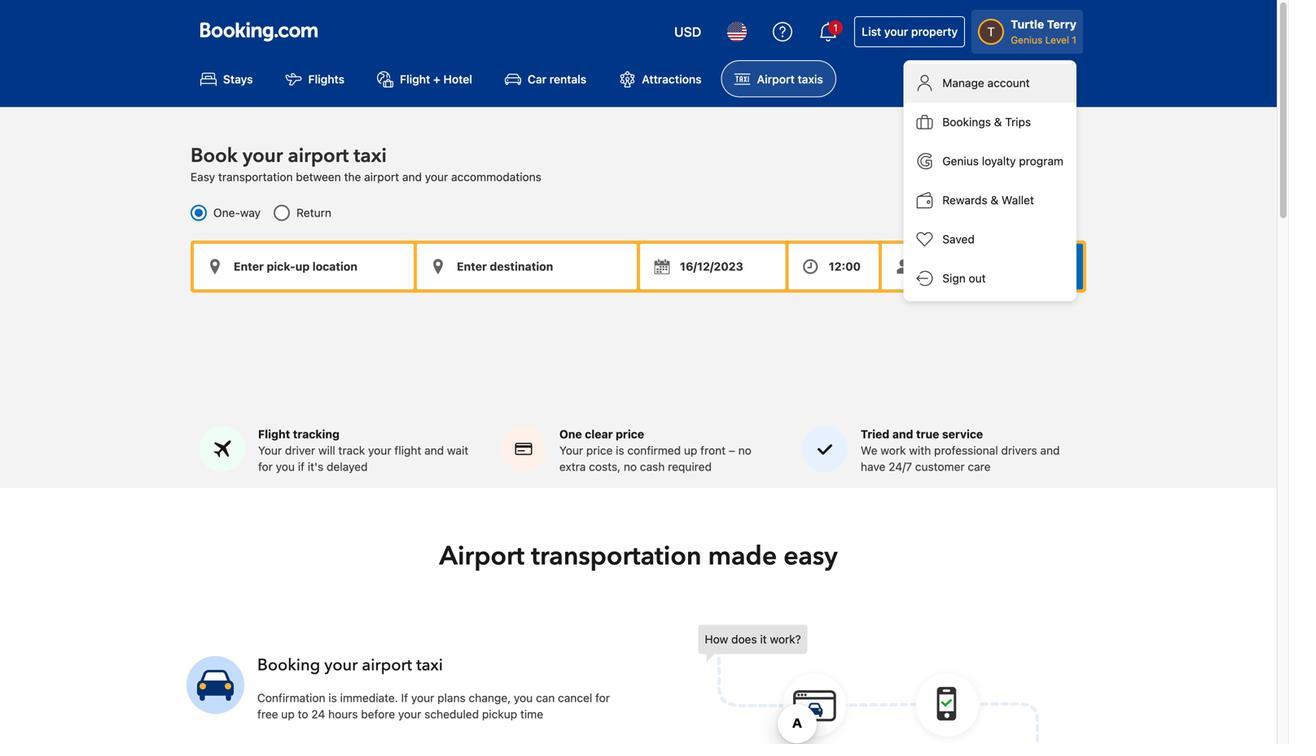 Task type: describe. For each thing, give the bounding box(es) containing it.
flights link
[[273, 60, 358, 97]]

you inside flight tracking your driver will track your flight and wait for you if it's delayed
[[276, 460, 295, 474]]

required
[[668, 460, 712, 474]]

16/12/2023 button
[[640, 244, 786, 289]]

airport taxis link
[[721, 60, 836, 97]]

before
[[361, 708, 395, 721]]

Enter pick-up location text field
[[194, 244, 414, 289]]

extra
[[560, 460, 586, 474]]

if
[[298, 460, 305, 474]]

level
[[1046, 34, 1070, 46]]

one clear price your price is confirmed up front – no extra costs, no cash required
[[560, 428, 752, 474]]

saved link
[[904, 220, 1077, 259]]

out
[[969, 272, 986, 285]]

if
[[401, 692, 408, 705]]

& for wallet
[[991, 193, 999, 207]]

drivers
[[1001, 444, 1037, 457]]

rewards & wallet link
[[904, 181, 1077, 220]]

rewards & wallet
[[943, 193, 1034, 207]]

airport for book
[[288, 142, 349, 169]]

list
[[862, 25, 881, 38]]

24
[[311, 708, 325, 721]]

the
[[344, 170, 361, 184]]

bookings & trips link
[[904, 103, 1077, 142]]

airport taxis
[[757, 72, 823, 86]]

genius inside turtle terry genius level 1
[[1011, 34, 1043, 46]]

manage account
[[943, 76, 1030, 90]]

stays link
[[187, 60, 266, 97]]

costs,
[[589, 460, 621, 474]]

–
[[729, 444, 735, 457]]

will
[[318, 444, 335, 457]]

pickup
[[482, 708, 517, 721]]

1 vertical spatial airport
[[364, 170, 399, 184]]

for for flight tracking your driver will track your flight and wait for you if it's delayed
[[258, 460, 273, 474]]

attractions link
[[606, 60, 715, 97]]

one-way
[[213, 206, 261, 219]]

work?
[[770, 633, 801, 646]]

24/7
[[889, 460, 912, 474]]

0 horizontal spatial price
[[586, 444, 613, 457]]

immediate.
[[340, 692, 398, 705]]

airport for booking
[[362, 655, 412, 677]]

saved
[[943, 233, 975, 246]]

and right drivers
[[1041, 444, 1060, 457]]

your up the "immediate."
[[324, 655, 358, 677]]

service
[[942, 428, 983, 441]]

loyalty
[[982, 154, 1016, 168]]

trips
[[1005, 115, 1031, 129]]

cancel
[[558, 692, 592, 705]]

hotel
[[443, 72, 472, 86]]

car rentals link
[[492, 60, 600, 97]]

wait
[[447, 444, 469, 457]]

your right if
[[411, 692, 434, 705]]

is inside one clear price your price is confirmed up front – no extra costs, no cash required
[[616, 444, 624, 457]]

flight + hotel link
[[364, 60, 485, 97]]

airport transportation made easy
[[439, 539, 838, 574]]

return
[[297, 206, 332, 219]]

Enter destination text field
[[417, 244, 637, 289]]

change,
[[469, 692, 511, 705]]

accommodations
[[451, 170, 542, 184]]

time
[[520, 708, 543, 721]]

tried
[[861, 428, 890, 441]]

have
[[861, 460, 886, 474]]

usd button
[[665, 12, 711, 51]]

sign out
[[943, 272, 986, 285]]

attractions
[[642, 72, 702, 86]]

tracking
[[293, 428, 340, 441]]

true
[[916, 428, 940, 441]]

for for confirmation is immediate. if your plans change, you can cancel for free up to 24 hours before your scheduled pickup time
[[595, 692, 610, 705]]

up inside one clear price your price is confirmed up front – no extra costs, no cash required
[[684, 444, 698, 457]]

& for trips
[[994, 115, 1002, 129]]

flight for flight tracking your driver will track your flight and wait for you if it's delayed
[[258, 428, 290, 441]]

list your property
[[862, 25, 958, 38]]

how does it work?
[[705, 633, 801, 646]]

+
[[433, 72, 440, 86]]

your right list
[[884, 25, 908, 38]]

can
[[536, 692, 555, 705]]

usd
[[674, 24, 701, 40]]

confirmation is immediate. if your plans change, you can cancel for free up to 24 hours before your scheduled pickup time
[[257, 692, 610, 721]]

clear
[[585, 428, 613, 441]]

cash
[[640, 460, 665, 474]]

and up work
[[893, 428, 914, 441]]

one-
[[213, 206, 240, 219]]

made
[[708, 539, 777, 574]]

car
[[528, 72, 547, 86]]

way
[[240, 206, 261, 219]]

between
[[296, 170, 341, 184]]

free
[[257, 708, 278, 721]]

1 inside turtle terry genius level 1
[[1072, 34, 1077, 46]]

driver
[[285, 444, 315, 457]]

hours
[[328, 708, 358, 721]]

taxi for booking
[[416, 655, 443, 677]]

rentals
[[550, 72, 587, 86]]

sign out button
[[904, 259, 1077, 298]]

how
[[705, 633, 728, 646]]

flights
[[308, 72, 345, 86]]

0 horizontal spatial no
[[624, 460, 637, 474]]

bookings
[[943, 115, 991, 129]]

property
[[911, 25, 958, 38]]



Task type: locate. For each thing, give the bounding box(es) containing it.
1 button
[[809, 12, 848, 51]]

1 horizontal spatial transportation
[[531, 539, 702, 574]]

0 horizontal spatial up
[[281, 708, 295, 721]]

transportation
[[218, 170, 293, 184], [531, 539, 702, 574]]

is inside confirmation is immediate. if your plans change, you can cancel for free up to 24 hours before your scheduled pickup time
[[329, 692, 337, 705]]

bookings & trips
[[943, 115, 1031, 129]]

0 vertical spatial &
[[994, 115, 1002, 129]]

manage
[[943, 76, 985, 90]]

0 vertical spatial airport
[[757, 72, 795, 86]]

taxi inside book your airport taxi easy transportation between the airport and your accommodations
[[354, 142, 387, 169]]

1 horizontal spatial price
[[616, 428, 644, 441]]

1 vertical spatial price
[[586, 444, 613, 457]]

0 horizontal spatial booking airport taxi image
[[187, 657, 244, 714]]

for right cancel
[[595, 692, 610, 705]]

1 vertical spatial up
[[281, 708, 295, 721]]

taxi
[[354, 142, 387, 169], [416, 655, 443, 677]]

your down one
[[560, 444, 583, 457]]

flight left +
[[400, 72, 430, 86]]

1 horizontal spatial 1
[[1072, 34, 1077, 46]]

0 horizontal spatial is
[[329, 692, 337, 705]]

up inside confirmation is immediate. if your plans change, you can cancel for free up to 24 hours before your scheduled pickup time
[[281, 708, 295, 721]]

1 your from the left
[[258, 444, 282, 457]]

care
[[968, 460, 991, 474]]

taxi up the the
[[354, 142, 387, 169]]

for inside flight tracking your driver will track your flight and wait for you if it's delayed
[[258, 460, 273, 474]]

flight
[[400, 72, 430, 86], [258, 428, 290, 441]]

does
[[731, 633, 757, 646]]

1 inside 1 button
[[834, 22, 838, 33]]

booking airport taxi image
[[698, 625, 1041, 744], [187, 657, 244, 714]]

1 right level
[[1072, 34, 1077, 46]]

0 vertical spatial 1
[[834, 22, 838, 33]]

no right –
[[739, 444, 752, 457]]

taxis
[[798, 72, 823, 86]]

1 horizontal spatial flight
[[400, 72, 430, 86]]

taxi up 'plans'
[[416, 655, 443, 677]]

genius down turtle
[[1011, 34, 1043, 46]]

for inside confirmation is immediate. if your plans change, you can cancel for free up to 24 hours before your scheduled pickup time
[[595, 692, 610, 705]]

your down if
[[398, 708, 421, 721]]

your inside flight tracking your driver will track your flight and wait for you if it's delayed
[[368, 444, 391, 457]]

your left the accommodations
[[425, 170, 448, 184]]

0 vertical spatial genius
[[1011, 34, 1043, 46]]

one
[[560, 428, 582, 441]]

your right the book
[[243, 142, 283, 169]]

0 vertical spatial for
[[258, 460, 273, 474]]

1 vertical spatial is
[[329, 692, 337, 705]]

1 vertical spatial you
[[514, 692, 533, 705]]

0 vertical spatial taxi
[[354, 142, 387, 169]]

1 horizontal spatial booking airport taxi image
[[698, 625, 1041, 744]]

easy
[[191, 170, 215, 184]]

airport for airport taxis
[[757, 72, 795, 86]]

0 horizontal spatial transportation
[[218, 170, 293, 184]]

1 vertical spatial taxi
[[416, 655, 443, 677]]

work
[[881, 444, 906, 457]]

is up hours
[[329, 692, 337, 705]]

and left wait
[[424, 444, 444, 457]]

to
[[298, 708, 308, 721]]

0 horizontal spatial genius
[[943, 154, 979, 168]]

1 vertical spatial flight
[[258, 428, 290, 441]]

account
[[988, 76, 1030, 90]]

genius loyalty program
[[943, 154, 1064, 168]]

0 horizontal spatial taxi
[[354, 142, 387, 169]]

your left driver
[[258, 444, 282, 457]]

and inside flight tracking your driver will track your flight and wait for you if it's delayed
[[424, 444, 444, 457]]

airport up if
[[362, 655, 412, 677]]

track
[[338, 444, 365, 457]]

1 vertical spatial 1
[[1072, 34, 1077, 46]]

customer
[[915, 460, 965, 474]]

flight for flight + hotel
[[400, 72, 430, 86]]

0 vertical spatial you
[[276, 460, 295, 474]]

airport right the the
[[364, 170, 399, 184]]

up
[[684, 444, 698, 457], [281, 708, 295, 721]]

front
[[701, 444, 726, 457]]

you left if
[[276, 460, 295, 474]]

flight tracking your driver will track your flight and wait for you if it's delayed
[[258, 428, 469, 474]]

is up costs,
[[616, 444, 624, 457]]

book your airport taxi easy transportation between the airport and your accommodations
[[191, 142, 542, 184]]

confirmed
[[628, 444, 681, 457]]

rewards
[[943, 193, 988, 207]]

1 vertical spatial genius
[[943, 154, 979, 168]]

1 vertical spatial no
[[624, 460, 637, 474]]

0 vertical spatial is
[[616, 444, 624, 457]]

0 horizontal spatial you
[[276, 460, 295, 474]]

1 horizontal spatial is
[[616, 444, 624, 457]]

it
[[760, 633, 767, 646]]

1 horizontal spatial taxi
[[416, 655, 443, 677]]

no left cash
[[624, 460, 637, 474]]

scheduled
[[425, 708, 479, 721]]

airport
[[757, 72, 795, 86], [439, 539, 525, 574]]

plans
[[438, 692, 466, 705]]

0 horizontal spatial flight
[[258, 428, 290, 441]]

genius
[[1011, 34, 1043, 46], [943, 154, 979, 168]]

1 horizontal spatial genius
[[1011, 34, 1043, 46]]

program
[[1019, 154, 1064, 168]]

& left trips
[[994, 115, 1002, 129]]

sign
[[943, 272, 966, 285]]

0 vertical spatial up
[[684, 444, 698, 457]]

your inside flight tracking your driver will track your flight and wait for you if it's delayed
[[258, 444, 282, 457]]

with
[[909, 444, 931, 457]]

booking.com online hotel reservations image
[[200, 22, 318, 42]]

1 horizontal spatial up
[[684, 444, 698, 457]]

1
[[834, 22, 838, 33], [1072, 34, 1077, 46]]

terry
[[1047, 18, 1077, 31]]

book
[[191, 142, 238, 169]]

up up required
[[684, 444, 698, 457]]

12:00
[[829, 260, 861, 273]]

you
[[276, 460, 295, 474], [514, 692, 533, 705]]

wallet
[[1002, 193, 1034, 207]]

we
[[861, 444, 878, 457]]

0 vertical spatial transportation
[[218, 170, 293, 184]]

airport up between
[[288, 142, 349, 169]]

and
[[402, 170, 422, 184], [893, 428, 914, 441], [424, 444, 444, 457], [1041, 444, 1060, 457]]

turtle terry genius level 1
[[1011, 18, 1077, 46]]

genius loyalty program link
[[904, 142, 1077, 181]]

booking
[[257, 655, 320, 677]]

you inside confirmation is immediate. if your plans change, you can cancel for free up to 24 hours before your scheduled pickup time
[[514, 692, 533, 705]]

genius left the loyalty
[[943, 154, 979, 168]]

16/12/2023
[[680, 260, 743, 273]]

you up time
[[514, 692, 533, 705]]

your
[[884, 25, 908, 38], [243, 142, 283, 169], [425, 170, 448, 184], [368, 444, 391, 457], [324, 655, 358, 677], [411, 692, 434, 705], [398, 708, 421, 721]]

1 vertical spatial &
[[991, 193, 999, 207]]

it's
[[308, 460, 324, 474]]

0 vertical spatial airport
[[288, 142, 349, 169]]

flight up driver
[[258, 428, 290, 441]]

0 horizontal spatial for
[[258, 460, 273, 474]]

easy
[[784, 539, 838, 574]]

1 horizontal spatial your
[[560, 444, 583, 457]]

for
[[258, 460, 273, 474], [595, 692, 610, 705]]

0 vertical spatial flight
[[400, 72, 430, 86]]

for left if
[[258, 460, 273, 474]]

2 your from the left
[[560, 444, 583, 457]]

your
[[258, 444, 282, 457], [560, 444, 583, 457]]

tried and true service we work with professional drivers and have 24/7 customer care
[[861, 428, 1060, 474]]

0 horizontal spatial 1
[[834, 22, 838, 33]]

1 horizontal spatial airport
[[757, 72, 795, 86]]

your inside one clear price your price is confirmed up front – no extra costs, no cash required
[[560, 444, 583, 457]]

car rentals
[[528, 72, 587, 86]]

1 horizontal spatial you
[[514, 692, 533, 705]]

1 horizontal spatial for
[[595, 692, 610, 705]]

turtle
[[1011, 18, 1044, 31]]

stays
[[223, 72, 253, 86]]

and inside book your airport taxi easy transportation between the airport and your accommodations
[[402, 170, 422, 184]]

is
[[616, 444, 624, 457], [329, 692, 337, 705]]

airport for airport transportation made easy
[[439, 539, 525, 574]]

1 horizontal spatial no
[[739, 444, 752, 457]]

delayed
[[327, 460, 368, 474]]

transportation inside book your airport taxi easy transportation between the airport and your accommodations
[[218, 170, 293, 184]]

up left to
[[281, 708, 295, 721]]

flight inside flight tracking your driver will track your flight and wait for you if it's delayed
[[258, 428, 290, 441]]

0 horizontal spatial airport
[[439, 539, 525, 574]]

&
[[994, 115, 1002, 129], [991, 193, 999, 207]]

flight
[[395, 444, 421, 457]]

0 vertical spatial price
[[616, 428, 644, 441]]

1 vertical spatial airport
[[439, 539, 525, 574]]

your right track on the bottom left of page
[[368, 444, 391, 457]]

1 vertical spatial transportation
[[531, 539, 702, 574]]

taxi for book
[[354, 142, 387, 169]]

0 horizontal spatial your
[[258, 444, 282, 457]]

1 left list
[[834, 22, 838, 33]]

flight + hotel
[[400, 72, 472, 86]]

and right the the
[[402, 170, 422, 184]]

1 vertical spatial for
[[595, 692, 610, 705]]

& left wallet
[[991, 193, 999, 207]]

& inside "link"
[[991, 193, 999, 207]]

booking your airport taxi
[[257, 655, 443, 677]]

price down clear at the left of the page
[[586, 444, 613, 457]]

0 vertical spatial no
[[739, 444, 752, 457]]

price up confirmed at bottom
[[616, 428, 644, 441]]

no
[[739, 444, 752, 457], [624, 460, 637, 474]]

2 vertical spatial airport
[[362, 655, 412, 677]]

12:00 button
[[789, 244, 879, 289]]



Task type: vqa. For each thing, say whether or not it's contained in the screenshot.
Fly away to your dream vacation image
no



